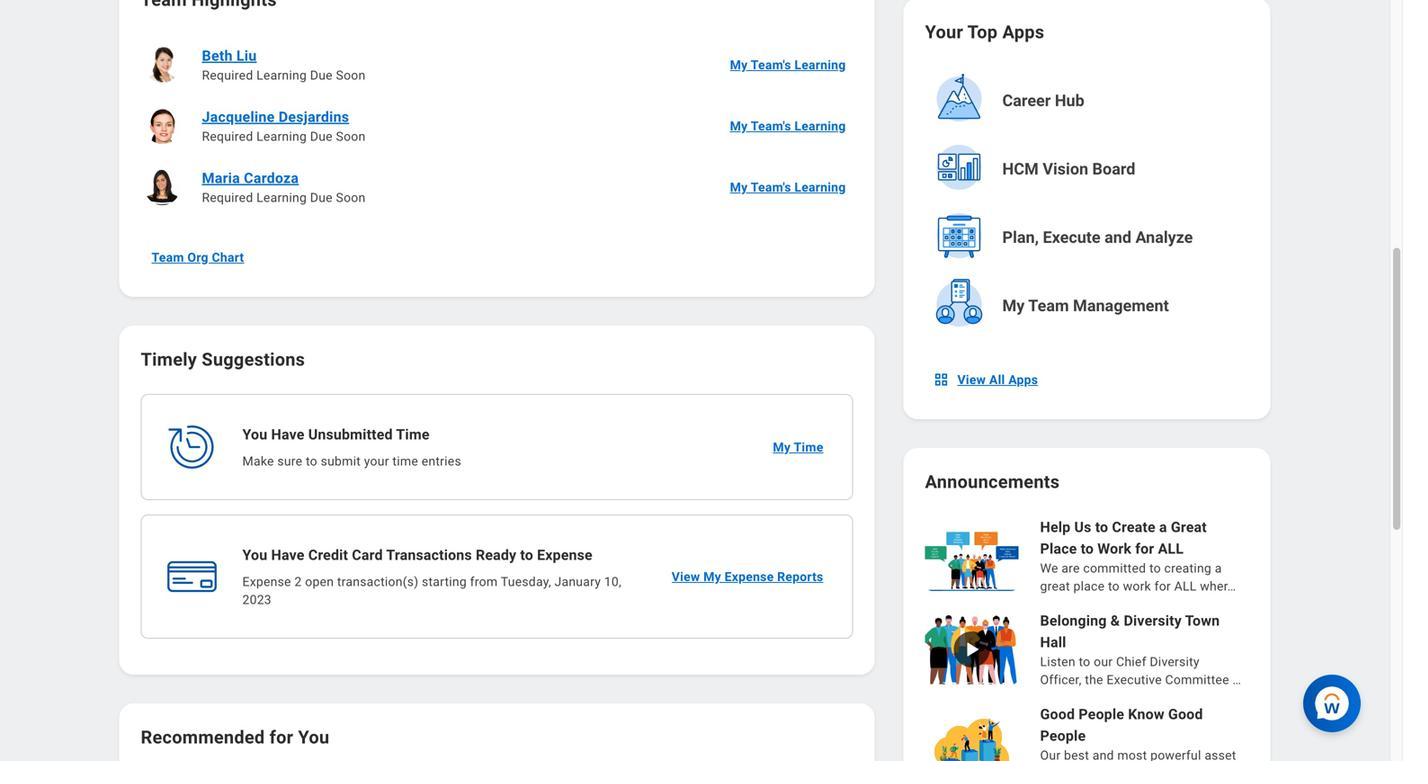 Task type: vqa. For each thing, say whether or not it's contained in the screenshot.
7th 8 Mar from the top of the page
no



Task type: describe. For each thing, give the bounding box(es) containing it.
place
[[1041, 540, 1077, 557]]

team inside button
[[1029, 296, 1069, 315]]

committee
[[1166, 673, 1230, 687]]

my team management
[[1003, 296, 1169, 315]]

open
[[305, 574, 334, 589]]

jacqueline desjardins required learning due soon
[[202, 108, 366, 144]]

great
[[1171, 519, 1207, 536]]

hcm vision board
[[1003, 160, 1136, 179]]

plan, execute and analyze
[[1003, 228, 1193, 247]]

my team's learning for desjardins
[[730, 119, 846, 133]]

my time button
[[766, 429, 831, 465]]

unsubmitted
[[308, 426, 393, 443]]

recommended for you
[[141, 727, 330, 748]]

2 good from the left
[[1169, 706, 1203, 723]]

due for jacqueline desjardins
[[310, 129, 333, 144]]

committed
[[1084, 561, 1146, 576]]

maria cardoza required learning due soon
[[202, 170, 366, 205]]

are
[[1062, 561, 1080, 576]]

belonging
[[1041, 612, 1107, 629]]

to down committed
[[1108, 579, 1120, 594]]

my team's learning button for cardoza
[[723, 169, 853, 205]]

make
[[242, 454, 274, 469]]

jacqueline desjardins button
[[195, 106, 357, 128]]

great
[[1041, 579, 1070, 594]]

apps for your top apps
[[1003, 22, 1045, 43]]

submit
[[321, 454, 361, 469]]

required for jacqueline
[[202, 129, 253, 144]]

hcm
[[1003, 160, 1039, 179]]

january
[[555, 574, 601, 589]]

hcm vision board button
[[927, 137, 1251, 202]]

card
[[352, 547, 383, 564]]

team inside 'button'
[[152, 250, 184, 265]]

… inside help us to create a great place to work for all we are committed to creating a great place to work for all wher …
[[1228, 579, 1237, 594]]

to inside the "belonging & diversity town hall listen to our chief diversity officer, the executive committee …"
[[1079, 655, 1091, 669]]

view for view my expense reports
[[672, 569, 700, 584]]

0 horizontal spatial time
[[396, 426, 430, 443]]

our
[[1094, 655, 1113, 669]]

team's for liu
[[751, 57, 791, 72]]

0 vertical spatial people
[[1079, 706, 1125, 723]]

view all apps button
[[925, 362, 1049, 398]]

reports
[[777, 569, 824, 584]]

… inside the "belonging & diversity town hall listen to our chief diversity officer, the executive committee …"
[[1233, 673, 1242, 687]]

you have unsubmitted time
[[242, 426, 430, 443]]

0 vertical spatial diversity
[[1124, 612, 1182, 629]]

announcements
[[925, 471, 1060, 493]]

0 vertical spatial all
[[1158, 540, 1184, 557]]

recommended
[[141, 727, 265, 748]]

2
[[295, 574, 302, 589]]

time
[[393, 454, 418, 469]]

my team's learning for cardoza
[[730, 180, 846, 195]]

expense inside the expense 2 open transaction(s) starting from tuesday, january 10, 2023
[[242, 574, 291, 589]]

the
[[1085, 673, 1104, 687]]

analyze
[[1136, 228, 1193, 247]]

know
[[1128, 706, 1165, 723]]

jacqueline
[[202, 108, 275, 126]]

management
[[1073, 296, 1169, 315]]

career
[[1003, 91, 1051, 110]]

soon for desjardins
[[336, 129, 366, 144]]

we
[[1041, 561, 1059, 576]]

make sure to submit your time entries
[[242, 454, 461, 469]]

to up work
[[1150, 561, 1161, 576]]

apps for view all apps
[[1009, 372, 1038, 387]]

announcements element
[[925, 516, 1249, 761]]

required for beth
[[202, 68, 253, 83]]

expense inside button
[[725, 569, 774, 584]]

to up tuesday,
[[520, 547, 533, 564]]

my team's learning button for desjardins
[[723, 108, 853, 144]]

2 vertical spatial for
[[270, 727, 293, 748]]

hall
[[1041, 634, 1067, 651]]

you for you have unsubmitted time
[[242, 426, 268, 443]]

belonging & diversity town hall listen to our chief diversity officer, the executive committee …
[[1041, 612, 1242, 687]]

chief
[[1117, 655, 1147, 669]]

all
[[990, 372, 1005, 387]]

0 vertical spatial for
[[1136, 540, 1155, 557]]

learning inside jacqueline desjardins required learning due soon
[[257, 129, 307, 144]]

1 vertical spatial all
[[1175, 579, 1197, 594]]

transactions
[[386, 547, 472, 564]]

liu
[[237, 47, 257, 64]]

beth liu button
[[195, 45, 264, 67]]

executive
[[1107, 673, 1162, 687]]

you have credit card transactions ready to expense
[[242, 547, 593, 564]]

ready
[[476, 547, 517, 564]]

sure
[[277, 454, 303, 469]]

credit
[[308, 547, 348, 564]]

team org chart button
[[144, 239, 251, 275]]

team org chart
[[152, 250, 244, 265]]

timely suggestions
[[141, 349, 305, 370]]

have for unsubmitted
[[271, 426, 305, 443]]

work
[[1123, 579, 1152, 594]]

learning inside maria cardoza required learning due soon
[[257, 190, 307, 205]]

tuesday,
[[501, 574, 551, 589]]

0 vertical spatial a
[[1160, 519, 1168, 536]]



Task type: locate. For each thing, give the bounding box(es) containing it.
a
[[1160, 519, 1168, 536], [1215, 561, 1222, 576]]

my team management button
[[927, 274, 1251, 338]]

1 vertical spatial for
[[1155, 579, 1171, 594]]

good down officer,
[[1041, 706, 1075, 723]]

view
[[958, 372, 986, 387], [672, 569, 700, 584]]

3 due from the top
[[310, 190, 333, 205]]

for right work
[[1155, 579, 1171, 594]]

1 horizontal spatial time
[[794, 440, 824, 455]]

apps right all
[[1009, 372, 1038, 387]]

1 have from the top
[[271, 426, 305, 443]]

required down jacqueline
[[202, 129, 253, 144]]

2 soon from the top
[[336, 129, 366, 144]]

apps right top
[[1003, 22, 1045, 43]]

people
[[1079, 706, 1125, 723], [1041, 727, 1086, 745]]

expense up january
[[537, 547, 593, 564]]

maria
[[202, 170, 240, 187]]

3 my team's learning from the top
[[730, 180, 846, 195]]

your top apps
[[925, 22, 1045, 43]]

1 vertical spatial view
[[672, 569, 700, 584]]

starting
[[422, 574, 467, 589]]

hub
[[1055, 91, 1085, 110]]

3 my team's learning button from the top
[[723, 169, 853, 205]]

officer,
[[1041, 673, 1082, 687]]

0 horizontal spatial team
[[152, 250, 184, 265]]

my team's learning
[[730, 57, 846, 72], [730, 119, 846, 133], [730, 180, 846, 195]]

top
[[968, 22, 998, 43]]

1 vertical spatial a
[[1215, 561, 1222, 576]]

my team's learning button for liu
[[723, 47, 853, 83]]

2 vertical spatial my team's learning button
[[723, 169, 853, 205]]

to right us
[[1096, 519, 1109, 536]]

3 required from the top
[[202, 190, 253, 205]]

soon for cardoza
[[336, 190, 366, 205]]

cardoza
[[244, 170, 299, 187]]

maria cardoza button
[[195, 167, 306, 189]]

0 vertical spatial due
[[310, 68, 333, 83]]

team's for desjardins
[[751, 119, 791, 133]]

2 vertical spatial required
[[202, 190, 253, 205]]

0 horizontal spatial view
[[672, 569, 700, 584]]

due down desjardins
[[310, 129, 333, 144]]

due inside maria cardoza required learning due soon
[[310, 190, 333, 205]]

help
[[1041, 519, 1071, 536]]

due down jacqueline desjardins required learning due soon
[[310, 190, 333, 205]]

good
[[1041, 706, 1075, 723], [1169, 706, 1203, 723]]

expense left "reports"
[[725, 569, 774, 584]]

desjardins
[[279, 108, 349, 126]]

diversity right &
[[1124, 612, 1182, 629]]

good people know good people
[[1041, 706, 1203, 745]]

all up the creating on the bottom right of page
[[1158, 540, 1184, 557]]

suggestions
[[202, 349, 305, 370]]

view my expense reports button
[[665, 559, 831, 595]]

diversity
[[1124, 612, 1182, 629], [1150, 655, 1200, 669]]

apps
[[1003, 22, 1045, 43], [1009, 372, 1038, 387]]

1 required from the top
[[202, 68, 253, 83]]

from
[[470, 574, 498, 589]]

2 required from the top
[[202, 129, 253, 144]]

plan,
[[1003, 228, 1039, 247]]

and
[[1105, 228, 1132, 247]]

2 vertical spatial team's
[[751, 180, 791, 195]]

team left org
[[152, 250, 184, 265]]

0 horizontal spatial expense
[[242, 574, 291, 589]]

to
[[306, 454, 318, 469], [1096, 519, 1109, 536], [1081, 540, 1094, 557], [520, 547, 533, 564], [1150, 561, 1161, 576], [1108, 579, 1120, 594], [1079, 655, 1091, 669]]

people down the
[[1079, 706, 1125, 723]]

required inside jacqueline desjardins required learning due soon
[[202, 129, 253, 144]]

beth liu required learning due soon
[[202, 47, 366, 83]]

1 vertical spatial required
[[202, 129, 253, 144]]

all
[[1158, 540, 1184, 557], [1175, 579, 1197, 594]]

2 have from the top
[[271, 547, 305, 564]]

soon inside jacqueline desjardins required learning due soon
[[336, 129, 366, 144]]

have up sure
[[271, 426, 305, 443]]

plan, execute and analyze button
[[927, 205, 1251, 270]]

0 vertical spatial my team's learning
[[730, 57, 846, 72]]

you
[[242, 426, 268, 443], [242, 547, 268, 564], [298, 727, 330, 748]]

1 vertical spatial you
[[242, 547, 268, 564]]

due up desjardins
[[310, 68, 333, 83]]

create
[[1112, 519, 1156, 536]]

1 vertical spatial people
[[1041, 727, 1086, 745]]

have for credit
[[271, 547, 305, 564]]

media play image
[[961, 639, 983, 660]]

team's
[[751, 57, 791, 72], [751, 119, 791, 133], [751, 180, 791, 195]]

to left our
[[1079, 655, 1091, 669]]

vision
[[1043, 160, 1089, 179]]

1 my team's learning button from the top
[[723, 47, 853, 83]]

required for maria
[[202, 190, 253, 205]]

0 vertical spatial have
[[271, 426, 305, 443]]

your
[[925, 22, 964, 43]]

your
[[364, 454, 389, 469]]

0 vertical spatial view
[[958, 372, 986, 387]]

2 vertical spatial due
[[310, 190, 333, 205]]

1 horizontal spatial team
[[1029, 296, 1069, 315]]

1 due from the top
[[310, 68, 333, 83]]

required down 'beth liu' button
[[202, 68, 253, 83]]

view my expense reports
[[672, 569, 824, 584]]

due for maria cardoza
[[310, 190, 333, 205]]

&
[[1111, 612, 1120, 629]]

all down the creating on the bottom right of page
[[1175, 579, 1197, 594]]

my time
[[773, 440, 824, 455]]

to right sure
[[306, 454, 318, 469]]

required inside maria cardoza required learning due soon
[[202, 190, 253, 205]]

0 vertical spatial my team's learning button
[[723, 47, 853, 83]]

soon inside beth liu required learning due soon
[[336, 68, 366, 83]]

1 soon from the top
[[336, 68, 366, 83]]

due for beth liu
[[310, 68, 333, 83]]

due inside jacqueline desjardins required learning due soon
[[310, 129, 333, 144]]

a up wher
[[1215, 561, 1222, 576]]

2 vertical spatial soon
[[336, 190, 366, 205]]

1 horizontal spatial good
[[1169, 706, 1203, 723]]

2 due from the top
[[310, 129, 333, 144]]

beth
[[202, 47, 233, 64]]

3 soon from the top
[[336, 190, 366, 205]]

team's for cardoza
[[751, 180, 791, 195]]

0 vertical spatial team
[[152, 250, 184, 265]]

for
[[1136, 540, 1155, 557], [1155, 579, 1171, 594], [270, 727, 293, 748]]

us
[[1075, 519, 1092, 536]]

due inside beth liu required learning due soon
[[310, 68, 333, 83]]

have up 2
[[271, 547, 305, 564]]

help us to create a great place to work for all we are committed to creating a great place to work for all wher …
[[1041, 519, 1237, 594]]

my inside button
[[1003, 296, 1025, 315]]

1 good from the left
[[1041, 706, 1075, 723]]

for down create at the right bottom of the page
[[1136, 540, 1155, 557]]

nbox image
[[933, 371, 951, 389]]

required inside beth liu required learning due soon
[[202, 68, 253, 83]]

good down committee
[[1169, 706, 1203, 723]]

0 vertical spatial required
[[202, 68, 253, 83]]

career hub
[[1003, 91, 1085, 110]]

have
[[271, 426, 305, 443], [271, 547, 305, 564]]

2 team's from the top
[[751, 119, 791, 133]]

team down execute
[[1029, 296, 1069, 315]]

timely
[[141, 349, 197, 370]]

view for view all apps
[[958, 372, 986, 387]]

1 vertical spatial my team's learning button
[[723, 108, 853, 144]]

10,
[[604, 574, 622, 589]]

time inside button
[[794, 440, 824, 455]]

diversity up committee
[[1150, 655, 1200, 669]]

0 horizontal spatial a
[[1160, 519, 1168, 536]]

team
[[152, 250, 184, 265], [1029, 296, 1069, 315]]

expense 2 open transaction(s) starting from tuesday, january 10, 2023
[[242, 574, 622, 607]]

my team's learning for liu
[[730, 57, 846, 72]]

2 my team's learning button from the top
[[723, 108, 853, 144]]

view right "10,"
[[672, 569, 700, 584]]

team highlights list
[[141, 34, 853, 218]]

1 team's from the top
[[751, 57, 791, 72]]

1 vertical spatial have
[[271, 547, 305, 564]]

soon for liu
[[336, 68, 366, 83]]

1 vertical spatial team's
[[751, 119, 791, 133]]

entries
[[422, 454, 461, 469]]

expense up 2023
[[242, 574, 291, 589]]

1 horizontal spatial expense
[[537, 547, 593, 564]]

0 vertical spatial soon
[[336, 68, 366, 83]]

0 vertical spatial you
[[242, 426, 268, 443]]

people down officer,
[[1041, 727, 1086, 745]]

0 vertical spatial team's
[[751, 57, 791, 72]]

due
[[310, 68, 333, 83], [310, 129, 333, 144], [310, 190, 333, 205]]

1 vertical spatial …
[[1233, 673, 1242, 687]]

work
[[1098, 540, 1132, 557]]

chart
[[212, 250, 244, 265]]

view all apps
[[958, 372, 1038, 387]]

apps inside button
[[1009, 372, 1038, 387]]

soon inside maria cardoza required learning due soon
[[336, 190, 366, 205]]

required down maria
[[202, 190, 253, 205]]

1 vertical spatial team
[[1029, 296, 1069, 315]]

a left great
[[1160, 519, 1168, 536]]

2 horizontal spatial expense
[[725, 569, 774, 584]]

you for you have credit card transactions ready to expense
[[242, 547, 268, 564]]

soon
[[336, 68, 366, 83], [336, 129, 366, 144], [336, 190, 366, 205]]

1 vertical spatial due
[[310, 129, 333, 144]]

for right recommended
[[270, 727, 293, 748]]

1 vertical spatial diversity
[[1150, 655, 1200, 669]]

2 my team's learning from the top
[[730, 119, 846, 133]]

board
[[1093, 160, 1136, 179]]

3 team's from the top
[[751, 180, 791, 195]]

learning inside beth liu required learning due soon
[[257, 68, 307, 83]]

0 vertical spatial …
[[1228, 579, 1237, 594]]

1 horizontal spatial view
[[958, 372, 986, 387]]

org
[[188, 250, 209, 265]]

view left all
[[958, 372, 986, 387]]

execute
[[1043, 228, 1101, 247]]

transaction(s)
[[337, 574, 419, 589]]

career hub button
[[927, 68, 1251, 133]]

place
[[1074, 579, 1105, 594]]

2 vertical spatial you
[[298, 727, 330, 748]]

1 vertical spatial soon
[[336, 129, 366, 144]]

0 vertical spatial apps
[[1003, 22, 1045, 43]]

my
[[730, 57, 748, 72], [730, 119, 748, 133], [730, 180, 748, 195], [1003, 296, 1025, 315], [773, 440, 791, 455], [704, 569, 722, 584]]

listen
[[1041, 655, 1076, 669]]

0 horizontal spatial good
[[1041, 706, 1075, 723]]

1 horizontal spatial a
[[1215, 561, 1222, 576]]

1 vertical spatial my team's learning
[[730, 119, 846, 133]]

to down us
[[1081, 540, 1094, 557]]

2023
[[242, 592, 272, 607]]

town
[[1185, 612, 1220, 629]]

required
[[202, 68, 253, 83], [202, 129, 253, 144], [202, 190, 253, 205]]

creating
[[1165, 561, 1212, 576]]

1 vertical spatial apps
[[1009, 372, 1038, 387]]

2 vertical spatial my team's learning
[[730, 180, 846, 195]]

wher
[[1200, 579, 1228, 594]]

1 my team's learning from the top
[[730, 57, 846, 72]]



